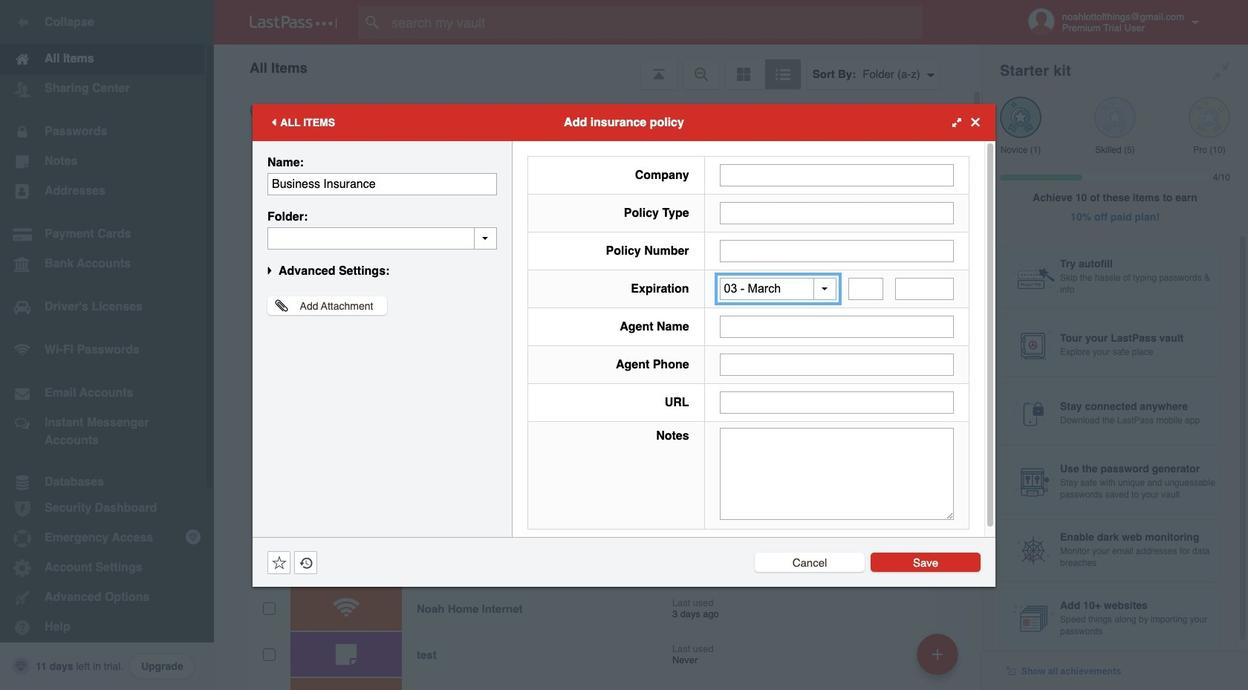 Task type: vqa. For each thing, say whether or not it's contained in the screenshot.
password field
no



Task type: locate. For each thing, give the bounding box(es) containing it.
None text field
[[720, 316, 954, 338], [720, 354, 954, 376], [720, 392, 954, 414], [720, 428, 954, 520], [720, 316, 954, 338], [720, 354, 954, 376], [720, 392, 954, 414], [720, 428, 954, 520]]

dialog
[[253, 104, 996, 587]]

None text field
[[720, 164, 954, 186], [268, 173, 497, 195], [720, 202, 954, 224], [268, 227, 497, 249], [720, 240, 954, 262], [849, 278, 884, 300], [896, 278, 954, 300], [720, 164, 954, 186], [268, 173, 497, 195], [720, 202, 954, 224], [268, 227, 497, 249], [720, 240, 954, 262], [849, 278, 884, 300], [896, 278, 954, 300]]

search my vault text field
[[358, 6, 952, 39]]

vault options navigation
[[214, 45, 983, 89]]

new item navigation
[[912, 630, 968, 690]]



Task type: describe. For each thing, give the bounding box(es) containing it.
Search search field
[[358, 6, 952, 39]]

lastpass image
[[250, 16, 337, 29]]

new item image
[[933, 649, 943, 660]]

main navigation navigation
[[0, 0, 214, 690]]



